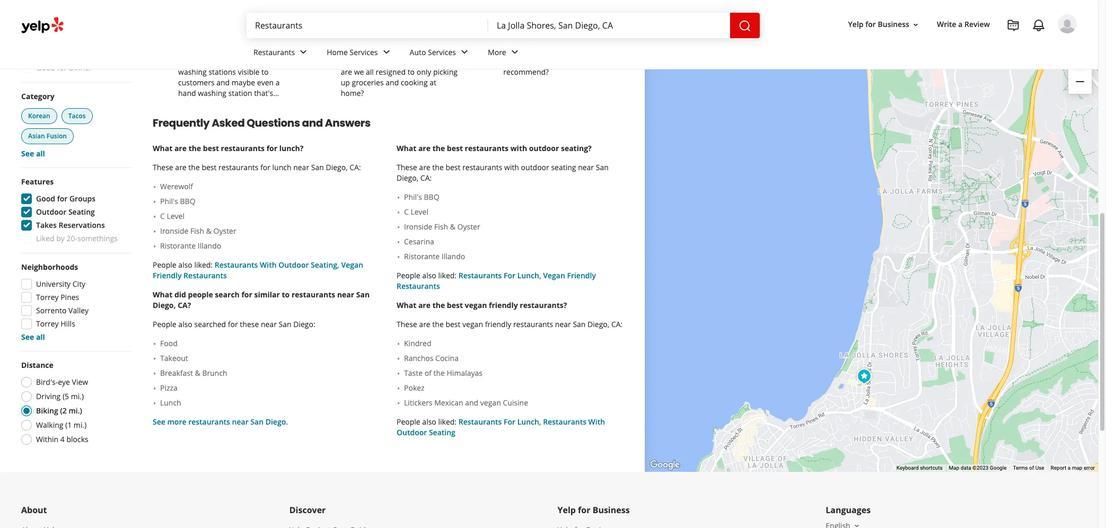 Task type: describe. For each thing, give the bounding box(es) containing it.
oyster inside werewolf phil's bbq c level ironside fish & oyster ristorante illando
[[214, 226, 236, 236]]

& inside food takeout breakfast & brunch pizza lunch
[[195, 368, 200, 378]]

driving (5 mi.)
[[36, 392, 84, 402]]

food?
[[431, 56, 450, 66]]

liked: for people
[[194, 260, 213, 270]]

recommend?
[[504, 67, 549, 77]]

2 vertical spatial liked:
[[438, 417, 457, 427]]

ironside inside the phil's bbq c level ironside fish & oyster cesarina ristorante illando
[[404, 222, 433, 232]]

mi.) for walking (1 mi.)
[[74, 420, 87, 430]]

& inside werewolf phil's bbq c level ironside fish & oyster ristorante illando
[[206, 226, 212, 236]]

are inside restaurants are there any restaurants open in san diego area to pick up food? or are we all resigned to only picking up groceries and cooking at home?
[[341, 67, 352, 77]]

about
[[21, 505, 47, 516]]

home services link
[[318, 38, 401, 69]]

cocina
[[436, 353, 459, 364]]

area
[[378, 56, 393, 66]]

lunch?
[[279, 143, 304, 153]]

related talk topics
[[153, 8, 254, 22]]

24 chevron down v2 image for home services
[[380, 46, 393, 59]]

outdoor for seating?
[[529, 143, 559, 153]]

see all button for neighborhoods
[[21, 332, 45, 342]]

ranchos cocina link
[[404, 353, 624, 364]]

vegan friendly restaurants link for with
[[153, 260, 363, 281]]

closing.
[[225, 35, 253, 45]]

what for what did people search for similar to restaurants near san diego, ca?
[[153, 290, 173, 300]]

(2
[[60, 406, 67, 416]]

1 horizontal spatial restaurants link
[[341, 35, 386, 45]]

people for for vegan friendly restaurants link
[[397, 271, 421, 281]]

brunch
[[202, 368, 227, 378]]

lunch, for vegan
[[518, 271, 541, 281]]

phil's bbq c level ironside fish & oyster cesarina ristorante illando
[[404, 192, 480, 262]]

the for these are the best vegan friendly restaurants near san diego, ca:
[[433, 320, 444, 330]]

fish inside werewolf phil's bbq c level ironside fish & oyster ristorante illando
[[190, 226, 204, 236]]

ristorante illando link for with
[[160, 241, 380, 252]]

Find text field
[[255, 20, 480, 31]]

visible
[[238, 67, 260, 77]]

and up visible
[[246, 56, 259, 66]]

restaurants up these are the best restaurants with outdoor seating near san diego, ca:
[[465, 143, 509, 153]]

4
[[60, 435, 65, 445]]

for for restaurants
[[504, 417, 516, 427]]

best for these are the best restaurants with outdoor seating near san diego, ca:
[[446, 162, 461, 173]]

best for what are the best restaurants for lunch?
[[203, 143, 219, 153]]

pokez
[[404, 383, 425, 393]]

2 vertical spatial see
[[153, 417, 165, 427]]

mexican
[[435, 398, 463, 408]]

business categories element
[[245, 38, 1078, 69]]

best for what are the best restaurants with outdoor seating?
[[447, 143, 463, 153]]

c inside the phil's bbq c level ironside fish & oyster cesarina ristorante illando
[[404, 207, 409, 217]]

16 chevron down v2 image
[[853, 522, 861, 528]]

search
[[983, 26, 1007, 36]]

see all button for category
[[21, 149, 45, 159]]

that
[[546, 56, 559, 66]]

with inside restaurants with outdoor seating
[[589, 417, 605, 427]]

dinner
[[69, 63, 93, 73]]

ca: inside these are the best restaurants with outdoor seating near san diego, ca:
[[421, 173, 432, 183]]

delivery
[[60, 23, 88, 33]]

near up food link
[[261, 320, 277, 330]]

pizza link
[[160, 383, 380, 394]]

ironside inside werewolf phil's bbq c level ironside fish & oyster ristorante illando
[[160, 226, 189, 236]]

lunch
[[272, 162, 292, 173]]

customers
[[178, 78, 215, 88]]

1 vertical spatial up
[[341, 78, 350, 88]]

ristorante for cesarina
[[404, 252, 440, 262]]

services for home services
[[350, 47, 378, 57]]

torrey hills
[[36, 319, 75, 329]]

more link
[[480, 38, 530, 69]]

and down the stations
[[217, 78, 230, 88]]

san inside what did people search for similar to restaurants near san diego, ca?
[[356, 290, 370, 300]]

1 vertical spatial washing
[[198, 88, 227, 98]]

bird's-eye view
[[36, 377, 88, 387]]

restaurants with outdoor seating
[[397, 417, 605, 438]]

to left pick
[[395, 56, 402, 66]]

restaurants inside these are the best restaurants with outdoor seating near san diego, ca:
[[463, 162, 503, 173]]

1 vertical spatial outdoor
[[279, 260, 309, 270]]

diego, inside these are the best restaurants with outdoor seating near san diego, ca:
[[397, 173, 419, 183]]

search
[[215, 290, 240, 300]]

good for dinner
[[36, 63, 93, 73]]

food link
[[160, 339, 380, 349]]

are for these are the best restaurants with outdoor seating near san diego, ca:
[[419, 162, 431, 173]]

restaurants inside byob restaurants? anyone know of local byob restaurants that you could recommend?
[[504, 56, 544, 66]]

group containing neighborhoods
[[18, 262, 132, 343]]

for for vegan
[[504, 271, 516, 281]]

terms of use link
[[1014, 465, 1045, 471]]

quality
[[178, 56, 202, 66]]

are for these are the best restaurants for lunch near san diego, ca:
[[175, 162, 187, 173]]

the for what are the best restaurants with outdoor seating?
[[433, 143, 445, 153]]

24 chevron down v2 image for more
[[509, 46, 521, 59]]

liked: for the
[[438, 271, 457, 281]]

only
[[417, 67, 432, 77]]

friendly for restaurants
[[485, 320, 512, 330]]

discover
[[290, 505, 326, 516]]

all for category
[[36, 149, 45, 159]]

for inside group
[[57, 194, 68, 204]]

werewolf link
[[160, 182, 380, 192]]

litickers
[[404, 398, 433, 408]]

restaurants for lunch, link for restaurants
[[459, 417, 543, 427]]

frequently
[[153, 116, 210, 131]]

0 horizontal spatial restaurants link
[[245, 38, 318, 69]]

16 chevron down v2 image
[[912, 21, 920, 29]]

none field near
[[497, 20, 722, 31]]

pokez link
[[404, 383, 624, 394]]

questions
[[247, 116, 300, 131]]

languages
[[826, 505, 871, 516]]

takeout link
[[160, 353, 380, 364]]

1 vertical spatial byob
[[579, 46, 599, 56]]

near right lunch
[[293, 162, 309, 173]]

by
[[56, 234, 65, 244]]

moves
[[1036, 26, 1058, 36]]

as
[[1008, 26, 1016, 36]]

cesarina
[[404, 237, 434, 247]]

best for what are the best vegan friendly restaurants?
[[447, 300, 463, 310]]

group containing category
[[19, 91, 132, 159]]

are for what are the best restaurants with outdoor seating?
[[419, 143, 431, 153]]

0 horizontal spatial hand
[[178, 88, 196, 98]]

asked
[[212, 116, 245, 131]]

good for good for groups
[[36, 194, 55, 204]]

bbq inside the phil's bbq c level ironside fish & oyster cesarina ristorante illando
[[424, 192, 440, 202]]

korean button
[[21, 108, 57, 124]]

stations
[[209, 67, 236, 77]]

outdoor inside group
[[36, 207, 66, 217]]

people also searched for these near san diego:
[[153, 320, 316, 330]]

biking
[[36, 406, 58, 416]]

ranchos
[[404, 353, 434, 364]]

within 4 blocks
[[36, 435, 88, 445]]

breakfast & brunch link
[[160, 368, 380, 379]]

somethings
[[77, 234, 118, 244]]

illando for restaurants with outdoor seating,
[[198, 241, 221, 251]]

restaurants closing. link
[[178, 35, 253, 45]]

you
[[561, 56, 574, 66]]

torrey for torrey pines
[[36, 292, 59, 303]]

& inside the phil's bbq c level ironside fish & oyster cesarina ristorante illando
[[450, 222, 456, 232]]

city
[[73, 279, 85, 289]]

yelp inside button
[[849, 19, 864, 29]]

auto services
[[410, 47, 456, 57]]

people for restaurants with outdoor seating "link"
[[397, 417, 421, 427]]

the for these are the best restaurants for lunch near san diego, ca:
[[189, 162, 200, 173]]

fish inside the phil's bbq c level ironside fish & oyster cesarina ristorante illando
[[435, 222, 448, 232]]

good for good for dinner
[[36, 63, 55, 73]]

terms
[[1014, 465, 1028, 471]]

restaurants with outdoor seating, link
[[215, 260, 341, 270]]

level inside werewolf phil's bbq c level ironside fish & oyster ristorante illando
[[167, 211, 185, 221]]

also down ca? on the bottom
[[178, 320, 192, 330]]

24 chevron down v2 image for auto services
[[458, 46, 471, 59]]

restaurants inside restaurants are there any restaurants open in san diego area to pick up food? or are we all resigned to only picking up groceries and cooking at home?
[[341, 35, 386, 45]]

20-
[[67, 234, 77, 244]]

distance
[[21, 360, 53, 370]]

restaurants down the what are the best restaurants for lunch?
[[219, 162, 259, 173]]

google
[[990, 465, 1007, 471]]

the inside "kindred ranchos cocina taste of the himalayas pokez litickers mexican and vegan cuisine"
[[434, 368, 445, 378]]

0 horizontal spatial business
[[593, 505, 630, 516]]

ca: for these are the best vegan friendly restaurants near san diego, ca:
[[612, 320, 623, 330]]

0 horizontal spatial ironside fish & oyster link
[[160, 226, 380, 237]]

24 chevron down v2 image for restaurants
[[297, 46, 310, 59]]

these are the best vegan friendly restaurants near san diego, ca:
[[397, 320, 623, 330]]

at
[[430, 78, 437, 88]]

seating
[[551, 162, 576, 173]]

use
[[1036, 465, 1045, 471]]

asian fusion button
[[21, 129, 74, 144]]

outdoor seating
[[36, 207, 95, 217]]

driving
[[36, 392, 61, 402]]

see more restaurants near san diego.
[[153, 417, 288, 427]]

ca: for these are the best restaurants for lunch near san diego, ca:
[[350, 162, 361, 173]]

tacos
[[68, 112, 86, 121]]

werewolf phil's bbq c level ironside fish & oyster ristorante illando
[[160, 182, 236, 251]]

restaurants right more
[[188, 417, 230, 427]]

1 horizontal spatial phil's bbq link
[[404, 192, 624, 203]]

best for these are the best restaurants for lunch near san diego, ca:
[[202, 162, 217, 173]]

open
[[36, 10, 55, 20]]

0 horizontal spatial phil's bbq link
[[160, 196, 380, 207]]

ca?
[[178, 300, 191, 310]]

expand map image
[[1074, 24, 1087, 37]]

map data ©2023 google
[[949, 465, 1007, 471]]

diego:
[[294, 320, 316, 330]]

torrey for torrey hills
[[36, 319, 59, 329]]

valley
[[68, 306, 89, 316]]

near down lunch link
[[232, 417, 249, 427]]

these for these are the best restaurants for lunch near san diego, ca:
[[153, 162, 173, 173]]

data
[[961, 465, 972, 471]]

map for error
[[1073, 465, 1083, 471]]

topics
[[220, 8, 254, 22]]

restaurants inside what did people search for similar to restaurants near san diego, ca?
[[292, 290, 335, 300]]

also for for vegan friendly restaurants link
[[423, 271, 437, 281]]

werewolf
[[160, 182, 193, 192]]

ristorante for ironside fish & oyster
[[160, 241, 196, 251]]

reservations
[[59, 220, 105, 230]]

0 horizontal spatial yelp
[[558, 505, 576, 516]]

mi.) for biking (2 mi.)
[[69, 406, 82, 416]]

seating?
[[561, 143, 592, 153]]

restaurants up kindred link
[[514, 320, 553, 330]]

could
[[576, 56, 595, 66]]

walking
[[36, 420, 63, 430]]

1 horizontal spatial ironside fish & oyster link
[[404, 222, 624, 232]]

mi.) for driving (5 mi.)
[[71, 392, 84, 402]]

google image
[[648, 459, 683, 472]]

sandpiper wood fired grill & oysters image
[[854, 366, 875, 387]]

kindred ranchos cocina taste of the himalayas pokez litickers mexican and vegan cuisine
[[404, 339, 528, 408]]

search as map moves
[[983, 26, 1058, 36]]

friendly for what did people search for similar to restaurants near san diego, ca?
[[153, 271, 182, 281]]

people for with vegan friendly restaurants link
[[153, 260, 177, 270]]

the for these are the best restaurants with outdoor seating near san diego, ca:
[[433, 162, 444, 173]]

map for moves
[[1018, 26, 1034, 36]]

1 vertical spatial restaurants?
[[520, 300, 567, 310]]

ristorante illando link for for
[[404, 252, 624, 262]]

outdoor inside restaurants with outdoor seating
[[397, 428, 427, 438]]

best for these are the best vegan friendly restaurants near san diego, ca:
[[446, 320, 461, 330]]

a inside restaurants closing. maybe restaurants should get quality air purifiers and hand washing stations visible to customers and maybe even a hand washing station that's…
[[276, 78, 280, 88]]



Task type: locate. For each thing, give the bounding box(es) containing it.
1 vertical spatial yelp
[[558, 505, 576, 516]]

of for know
[[552, 46, 559, 56]]

keyboard shortcuts button
[[897, 465, 943, 472]]

0 vertical spatial all
[[366, 67, 374, 77]]

0 vertical spatial with
[[260, 260, 277, 270]]

services for auto services
[[428, 47, 456, 57]]

seating inside restaurants with outdoor seating
[[429, 428, 456, 438]]

cuisine
[[503, 398, 528, 408]]

1 horizontal spatial c level link
[[404, 207, 624, 218]]

outdoor up takes
[[36, 207, 66, 217]]

vegan down cesarina link
[[543, 271, 565, 281]]

2 24 chevron down v2 image from the left
[[509, 46, 521, 59]]

biking (2 mi.)
[[36, 406, 82, 416]]

1 horizontal spatial up
[[420, 56, 429, 66]]

0 vertical spatial a
[[959, 19, 963, 29]]

24 chevron down v2 image right in
[[458, 46, 471, 59]]

liked: up people
[[194, 260, 213, 270]]

san inside these are the best restaurants with outdoor seating near san diego, ca:
[[596, 162, 609, 173]]

a right write
[[959, 19, 963, 29]]

ironside down werewolf at left
[[160, 226, 189, 236]]

of
[[552, 46, 559, 56], [425, 368, 432, 378], [1030, 465, 1035, 471]]

also up did
[[178, 260, 192, 270]]

2 friendly from the left
[[567, 271, 596, 281]]

byob restaurants? link
[[504, 35, 573, 45]]

0 vertical spatial see all
[[21, 149, 45, 159]]

vegan
[[341, 260, 363, 270], [543, 271, 565, 281]]

1 vertical spatial ristorante
[[404, 252, 440, 262]]

torrey up sorrento
[[36, 292, 59, 303]]

1 horizontal spatial friendly
[[567, 271, 596, 281]]

business
[[878, 19, 910, 29], [593, 505, 630, 516]]

2 24 chevron down v2 image from the left
[[458, 46, 471, 59]]

0 vertical spatial washing
[[178, 67, 207, 77]]

all down asian
[[36, 149, 45, 159]]

these for these are the best restaurants with outdoor seating near san diego, ca:
[[397, 162, 417, 173]]

ristorante illando link down cesarina link
[[404, 252, 624, 262]]

1 horizontal spatial ristorante
[[404, 252, 440, 262]]

with for seating
[[505, 162, 519, 173]]

2 see all from the top
[[21, 332, 45, 342]]

0 vertical spatial yelp
[[849, 19, 864, 29]]

vegan friendly restaurants link up similar on the left bottom of the page
[[153, 260, 363, 281]]

for inside what did people search for similar to restaurants near san diego, ca?
[[242, 290, 252, 300]]

of inside "kindred ranchos cocina taste of the himalayas pokez litickers mexican and vegan cuisine"
[[425, 368, 432, 378]]

or
[[452, 56, 461, 66]]

frequently asked questions and answers
[[153, 116, 371, 131]]

0 horizontal spatial up
[[341, 78, 350, 88]]

are for what are the best restaurants for lunch?
[[175, 143, 187, 153]]

1 horizontal spatial business
[[878, 19, 910, 29]]

c inside werewolf phil's bbq c level ironside fish & oyster ristorante illando
[[160, 211, 165, 221]]

of up that
[[552, 46, 559, 56]]

a for report
[[1068, 465, 1071, 471]]

home
[[327, 47, 348, 57]]

vegan left cuisine at the left of page
[[481, 398, 501, 408]]

2 vertical spatial outdoor
[[397, 428, 427, 438]]

people also liked: restaurants with outdoor seating,
[[153, 260, 341, 270]]

seating down mexican
[[429, 428, 456, 438]]

level up cesarina
[[411, 207, 429, 217]]

vegan for restaurants with outdoor seating,
[[341, 260, 363, 270]]

to up even
[[262, 67, 269, 77]]

write
[[937, 19, 957, 29]]

yelp for business inside button
[[849, 19, 910, 29]]

2 torrey from the top
[[36, 319, 59, 329]]

outdoor
[[529, 143, 559, 153], [521, 162, 550, 173]]

see for neighborhoods
[[21, 332, 34, 342]]

good for groups
[[36, 194, 96, 204]]

vegan right seating,
[[341, 260, 363, 270]]

lunch
[[160, 398, 181, 408]]

mi.) right (2
[[69, 406, 82, 416]]

of inside byob restaurants? anyone know of local byob restaurants that you could recommend?
[[552, 46, 559, 56]]

0 vertical spatial for
[[504, 271, 516, 281]]

0 horizontal spatial c level link
[[160, 211, 380, 222]]

now
[[57, 10, 73, 20]]

1 horizontal spatial phil's
[[404, 192, 422, 202]]

1 vertical spatial restaurants for lunch, link
[[459, 417, 543, 427]]

1 horizontal spatial none field
[[497, 20, 722, 31]]

0 vertical spatial good
[[36, 63, 55, 73]]

1 friendly from the left
[[153, 271, 182, 281]]

write a review
[[937, 19, 991, 29]]

1 horizontal spatial ristorante illando link
[[404, 252, 624, 262]]

see for category
[[21, 149, 34, 159]]

also for with vegan friendly restaurants link
[[178, 260, 192, 270]]

option group
[[18, 360, 132, 448]]

1 horizontal spatial a
[[959, 19, 963, 29]]

to down pick
[[408, 67, 415, 77]]

asian
[[28, 132, 45, 141]]

1 vertical spatial map
[[1073, 465, 1083, 471]]

what inside what did people search for similar to restaurants near san diego, ca?
[[153, 290, 173, 300]]

good down features
[[36, 194, 55, 204]]

24 chevron down v2 image right get
[[297, 46, 310, 59]]

zoom out image
[[1074, 76, 1087, 88]]

see all for category
[[21, 149, 45, 159]]

outdoor left seating,
[[279, 260, 309, 270]]

outdoor up seating
[[529, 143, 559, 153]]

what are the best restaurants with outdoor seating?
[[397, 143, 592, 153]]

1 vertical spatial lunch,
[[518, 417, 541, 427]]

washing down customers
[[198, 88, 227, 98]]

map
[[949, 465, 960, 471]]

restaurants? up the know
[[526, 35, 573, 45]]

1 horizontal spatial c
[[404, 207, 409, 217]]

these for these are the best vegan friendly restaurants near san diego, ca:
[[397, 320, 417, 330]]

1 vertical spatial torrey
[[36, 319, 59, 329]]

1 horizontal spatial of
[[552, 46, 559, 56]]

0 horizontal spatial seating
[[68, 207, 95, 217]]

people also liked: restaurants for lunch, up 'what are the best vegan friendly restaurants?'
[[397, 271, 543, 281]]

yelp for business
[[849, 19, 910, 29], [558, 505, 630, 516]]

1 good from the top
[[36, 63, 55, 73]]

with up these are the best restaurants with outdoor seating near san diego, ca:
[[511, 143, 527, 153]]

people up food
[[153, 320, 177, 330]]

hand
[[261, 56, 279, 66], [178, 88, 196, 98]]

friendly for what are the best vegan friendly restaurants?
[[567, 271, 596, 281]]

restaurants
[[203, 46, 243, 56], [390, 46, 430, 56], [504, 56, 544, 66], [221, 143, 265, 153], [465, 143, 509, 153], [219, 162, 259, 173], [463, 162, 503, 173], [292, 290, 335, 300], [514, 320, 553, 330], [188, 417, 230, 427]]

to right similar on the left bottom of the page
[[282, 290, 290, 300]]

report a map error link
[[1051, 465, 1096, 471]]

we
[[354, 67, 364, 77]]

2 horizontal spatial a
[[1068, 465, 1071, 471]]

0 vertical spatial byob
[[504, 35, 524, 45]]

ristorante inside the phil's bbq c level ironside fish & oyster cesarina ristorante illando
[[404, 252, 440, 262]]

and down resigned
[[386, 78, 399, 88]]

none field find
[[255, 20, 480, 31]]

2 vertical spatial all
[[36, 332, 45, 342]]

0 vertical spatial people also liked: restaurants for lunch,
[[397, 271, 543, 281]]

a inside write a review "link"
[[959, 19, 963, 29]]

diego, inside what did people search for similar to restaurants near san diego, ca?
[[153, 300, 176, 310]]

also
[[178, 260, 192, 270], [423, 271, 437, 281], [178, 320, 192, 330], [423, 417, 437, 427]]

0 horizontal spatial bbq
[[180, 196, 196, 207]]

c level link down werewolf link
[[160, 211, 380, 222]]

24 chevron down v2 image inside home services link
[[380, 46, 393, 59]]

write a review link
[[933, 15, 995, 34]]

near inside what did people search for similar to restaurants near san diego, ca?
[[337, 290, 355, 300]]

map left error
[[1073, 465, 1083, 471]]

2 vertical spatial a
[[1068, 465, 1071, 471]]

2 horizontal spatial of
[[1030, 465, 1035, 471]]

vegan friendly restaurants link up 'what are the best vegan friendly restaurants?'
[[397, 271, 596, 291]]

liked
[[36, 234, 54, 244]]

1 vertical spatial business
[[593, 505, 630, 516]]

notifications image
[[1033, 19, 1046, 32]]

illando inside the phil's bbq c level ironside fish & oyster cesarina ristorante illando
[[442, 252, 465, 262]]

are for what are the best vegan friendly restaurants?
[[419, 300, 431, 310]]

phil's inside the phil's bbq c level ironside fish & oyster cesarina ristorante illando
[[404, 192, 422, 202]]

cooking
[[401, 78, 428, 88]]

friendly up 'these are the best vegan friendly restaurants near san diego, ca:'
[[489, 300, 518, 310]]

1 vertical spatial all
[[36, 149, 45, 159]]

0 horizontal spatial byob
[[504, 35, 524, 45]]

the inside these are the best restaurants with outdoor seating near san diego, ca:
[[433, 162, 444, 173]]

vegan up 'these are the best vegan friendly restaurants near san diego, ca:'
[[465, 300, 487, 310]]

vegan for restaurants for lunch,
[[543, 271, 565, 281]]

1 see all button from the top
[[21, 149, 45, 159]]

home?
[[341, 88, 364, 98]]

phil's bbq link down werewolf link
[[160, 196, 380, 207]]

restaurants up these are the best restaurants for lunch near san diego, ca:
[[221, 143, 265, 153]]

phil's bbq link
[[404, 192, 624, 203], [160, 196, 380, 207]]

phil's inside werewolf phil's bbq c level ironside fish & oyster ristorante illando
[[160, 196, 178, 207]]

0 vertical spatial ca:
[[350, 162, 361, 173]]

friendly
[[153, 271, 182, 281], [567, 271, 596, 281]]

all up groceries
[[366, 67, 374, 77]]

within
[[36, 435, 58, 445]]

24 chevron down v2 image
[[380, 46, 393, 59], [509, 46, 521, 59]]

0 vertical spatial liked:
[[194, 260, 213, 270]]

map region
[[645, 0, 1107, 528]]

1 horizontal spatial yelp for business
[[849, 19, 910, 29]]

and inside restaurants are there any restaurants open in san diego area to pick up food? or are we all resigned to only picking up groceries and cooking at home?
[[386, 78, 399, 88]]

vegan for restaurants
[[463, 320, 483, 330]]

1 vertical spatial people also liked: restaurants for lunch,
[[397, 417, 543, 427]]

0 horizontal spatial with
[[260, 260, 277, 270]]

the for what are the best vegan friendly restaurants?
[[433, 300, 445, 310]]

food takeout breakfast & brunch pizza lunch
[[160, 339, 227, 408]]

1 torrey from the top
[[36, 292, 59, 303]]

24 chevron down v2 image
[[297, 46, 310, 59], [458, 46, 471, 59]]

mi.) right (1
[[74, 420, 87, 430]]

2 for from the top
[[504, 417, 516, 427]]

0 vertical spatial friendly
[[489, 300, 518, 310]]

1 horizontal spatial illando
[[442, 252, 465, 262]]

people also liked: restaurants for lunch, for restaurants
[[397, 271, 543, 281]]

talk
[[195, 8, 218, 22]]

1 for from the top
[[504, 271, 516, 281]]

restaurants? inside byob restaurants? anyone know of local byob restaurants that you could recommend?
[[526, 35, 573, 45]]

24 chevron down v2 image inside more link
[[509, 46, 521, 59]]

with for seating?
[[511, 143, 527, 153]]

university
[[36, 279, 71, 289]]

error
[[1084, 465, 1096, 471]]

ironside up cesarina
[[404, 222, 433, 232]]

restaurants link up there
[[341, 35, 386, 45]]

a for write
[[959, 19, 963, 29]]

0 vertical spatial illando
[[198, 241, 221, 251]]

hand down get
[[261, 56, 279, 66]]

ristorante inside werewolf phil's bbq c level ironside fish & oyster ristorante illando
[[160, 241, 196, 251]]

0 horizontal spatial map
[[1018, 26, 1034, 36]]

that's…
[[254, 88, 279, 98]]

seating,
[[311, 260, 339, 270]]

Near text field
[[497, 20, 722, 31]]

pines
[[61, 292, 79, 303]]

vegan for restaurants?
[[465, 300, 487, 310]]

1 horizontal spatial outdoor
[[279, 260, 309, 270]]

0 vertical spatial with
[[511, 143, 527, 153]]

vegan friendly restaurants for with
[[153, 260, 363, 281]]

2 restaurants for lunch, link from the top
[[459, 417, 543, 427]]

1 horizontal spatial &
[[206, 226, 212, 236]]

a right report
[[1068, 465, 1071, 471]]

see all button down torrey hills
[[21, 332, 45, 342]]

1 vertical spatial vegan
[[543, 271, 565, 281]]

restaurants inside restaurants with outdoor seating
[[543, 417, 587, 427]]

0 horizontal spatial vegan friendly restaurants link
[[153, 260, 363, 281]]

a right even
[[276, 78, 280, 88]]

to inside what did people search for similar to restaurants near san diego, ca?
[[282, 290, 290, 300]]

24 chevron down v2 image up resigned
[[380, 46, 393, 59]]

and right mexican
[[465, 398, 479, 408]]

1 lunch, from the top
[[518, 271, 541, 281]]

good inside group
[[36, 194, 55, 204]]

None field
[[255, 20, 480, 31], [497, 20, 722, 31]]

group
[[1069, 47, 1092, 94], [19, 91, 132, 159], [18, 177, 132, 247], [18, 262, 132, 343]]

ristorante up did
[[160, 241, 196, 251]]

station
[[228, 88, 252, 98]]

none field up there
[[255, 20, 480, 31]]

byob up could
[[579, 46, 599, 56]]

0 horizontal spatial c
[[160, 211, 165, 221]]

even
[[257, 78, 274, 88]]

0 vertical spatial lunch,
[[518, 271, 541, 281]]

restaurants up diego:
[[292, 290, 335, 300]]

to inside restaurants closing. maybe restaurants should get quality air purifiers and hand washing stations visible to customers and maybe even a hand washing station that's…
[[262, 67, 269, 77]]

phil's down werewolf at left
[[160, 196, 178, 207]]

oyster inside the phil's bbq c level ironside fish & oyster cesarina ristorante illando
[[458, 222, 480, 232]]

1 horizontal spatial 24 chevron down v2 image
[[458, 46, 471, 59]]

1 24 chevron down v2 image from the left
[[297, 46, 310, 59]]

1 horizontal spatial hand
[[261, 56, 279, 66]]

groups
[[69, 194, 96, 204]]

1 vertical spatial outdoor
[[521, 162, 550, 173]]

1 horizontal spatial bbq
[[424, 192, 440, 202]]

litickers mexican and vegan cuisine link
[[404, 398, 624, 409]]

1 horizontal spatial byob
[[579, 46, 599, 56]]

0 horizontal spatial &
[[195, 368, 200, 378]]

ironside fish & oyster link up restaurants with outdoor seating, link
[[160, 226, 380, 237]]

are inside these are the best restaurants with outdoor seating near san diego, ca:
[[419, 162, 431, 173]]

0 vertical spatial hand
[[261, 56, 279, 66]]

restaurants for lunch, link up 'what are the best vegan friendly restaurants?'
[[459, 271, 543, 281]]

2 good from the top
[[36, 194, 55, 204]]

with down what are the best restaurants with outdoor seating?
[[505, 162, 519, 173]]

diego,
[[326, 162, 348, 173], [397, 173, 419, 183], [153, 300, 176, 310], [588, 320, 610, 330]]

people also liked: restaurants for lunch, for outdoor
[[397, 417, 543, 427]]

0 horizontal spatial phil's
[[160, 196, 178, 207]]

these inside these are the best restaurants with outdoor seating near san diego, ca:
[[397, 162, 417, 173]]

0 horizontal spatial 24 chevron down v2 image
[[297, 46, 310, 59]]

0 horizontal spatial oyster
[[214, 226, 236, 236]]

vegan friendly restaurants for for
[[397, 271, 596, 291]]

0 vertical spatial seating
[[68, 207, 95, 217]]

outdoor for seating
[[521, 162, 550, 173]]

restaurants inside restaurants closing. maybe restaurants should get quality air purifiers and hand washing stations visible to customers and maybe even a hand washing station that's…
[[203, 46, 243, 56]]

phil's up cesarina
[[404, 192, 422, 202]]

2 people also liked: restaurants for lunch, from the top
[[397, 417, 543, 427]]

blocks
[[67, 435, 88, 445]]

ironside fish & oyster link
[[404, 222, 624, 232], [160, 226, 380, 237]]

1 horizontal spatial level
[[411, 207, 429, 217]]

for down litickers mexican and vegan cuisine link
[[504, 417, 516, 427]]

bird's-
[[36, 377, 58, 387]]

c up cesarina
[[404, 207, 409, 217]]

restaurants up recommend?
[[504, 56, 544, 66]]

see all button down asian
[[21, 149, 45, 159]]

open
[[432, 46, 449, 56]]

bbq down werewolf at left
[[180, 196, 196, 207]]

what for what are the best restaurants for lunch?
[[153, 143, 173, 153]]

get
[[271, 46, 282, 56]]

restaurants inside restaurants closing. maybe restaurants should get quality air purifiers and hand washing stations visible to customers and maybe even a hand washing station that's…
[[178, 35, 224, 45]]

all for neighborhoods
[[36, 332, 45, 342]]

searched
[[194, 320, 226, 330]]

restaurants?
[[526, 35, 573, 45], [520, 300, 567, 310]]

2 none field from the left
[[497, 20, 722, 31]]

option group containing distance
[[18, 360, 132, 448]]

restaurants link up even
[[245, 38, 318, 69]]

1 restaurants for lunch, link from the top
[[459, 271, 543, 281]]

illando for restaurants for lunch,
[[442, 252, 465, 262]]

1 horizontal spatial oyster
[[458, 222, 480, 232]]

see all down torrey hills
[[21, 332, 45, 342]]

1 vertical spatial with
[[589, 417, 605, 427]]

these
[[240, 320, 259, 330]]

1 vertical spatial good
[[36, 194, 55, 204]]

mi.) right (5
[[71, 392, 84, 402]]

restaurants inside business categories element
[[254, 47, 295, 57]]

vegan friendly restaurants up similar on the left bottom of the page
[[153, 260, 363, 281]]

0 horizontal spatial ironside
[[160, 226, 189, 236]]

0 horizontal spatial ca:
[[350, 162, 361, 173]]

level
[[411, 207, 429, 217], [167, 211, 185, 221]]

are for these are the best vegan friendly restaurants near san diego, ca:
[[419, 320, 431, 330]]

near down seating,
[[337, 290, 355, 300]]

24 chevron down v2 image inside auto services link
[[458, 46, 471, 59]]

torrey
[[36, 292, 59, 303], [36, 319, 59, 329]]

2 services from the left
[[428, 47, 456, 57]]

more
[[488, 47, 507, 57]]

c down werewolf at left
[[160, 211, 165, 221]]

liked: down mexican
[[438, 417, 457, 427]]

bbq inside werewolf phil's bbq c level ironside fish & oyster ristorante illando
[[180, 196, 196, 207]]

maybe
[[178, 46, 202, 56]]

2 horizontal spatial &
[[450, 222, 456, 232]]

picking
[[433, 67, 458, 77]]

user actions element
[[840, 13, 1092, 79]]

also for restaurants with outdoor seating "link"
[[423, 417, 437, 427]]

0 vertical spatial vegan
[[341, 260, 363, 270]]

1 none field from the left
[[255, 20, 480, 31]]

torrey pines
[[36, 292, 79, 303]]

with inside these are the best restaurants with outdoor seating near san diego, ca:
[[505, 162, 519, 173]]

search image
[[739, 19, 752, 32]]

1 24 chevron down v2 image from the left
[[380, 46, 393, 59]]

features
[[21, 177, 54, 187]]

vegan friendly restaurants up 'what are the best vegan friendly restaurants?'
[[397, 271, 596, 291]]

0 vertical spatial map
[[1018, 26, 1034, 36]]

0 vertical spatial up
[[420, 56, 429, 66]]

for inside button
[[866, 19, 876, 29]]

vegan inside "kindred ranchos cocina taste of the himalayas pokez litickers mexican and vegan cuisine"
[[481, 398, 501, 408]]

what for what are the best restaurants with outdoor seating?
[[397, 143, 417, 153]]

liked: up 'what are the best vegan friendly restaurants?'
[[438, 271, 457, 281]]

pick
[[404, 56, 418, 66]]

2 see all button from the top
[[21, 332, 45, 342]]

2 vertical spatial vegan
[[481, 398, 501, 408]]

1 horizontal spatial services
[[428, 47, 456, 57]]

0 horizontal spatial level
[[167, 211, 185, 221]]

friendly for restaurants?
[[489, 300, 518, 310]]

lunch, down cuisine at the left of page
[[518, 417, 541, 427]]

1 horizontal spatial 24 chevron down v2 image
[[509, 46, 521, 59]]

all inside restaurants are there any restaurants open in san diego area to pick up food? or are we all resigned to only picking up groceries and cooking at home?
[[366, 67, 374, 77]]

0 horizontal spatial 24 chevron down v2 image
[[380, 46, 393, 59]]

ironside fish & oyster link up cesarina link
[[404, 222, 624, 232]]

of left use
[[1030, 465, 1035, 471]]

vegan friendly restaurants link for for
[[397, 271, 596, 291]]

washing
[[178, 67, 207, 77], [198, 88, 227, 98]]

good up the category
[[36, 63, 55, 73]]

vegan down 'what are the best vegan friendly restaurants?'
[[463, 320, 483, 330]]

and up lunch?
[[302, 116, 323, 131]]

with
[[260, 260, 277, 270], [589, 417, 605, 427]]

0 horizontal spatial none field
[[255, 20, 480, 31]]

0 vertical spatial restaurants?
[[526, 35, 573, 45]]

san inside restaurants are there any restaurants open in san diego area to pick up food? or are we all resigned to only picking up groceries and cooking at home?
[[341, 56, 354, 66]]

noah l. image
[[1058, 14, 1078, 33]]

1 vertical spatial hand
[[178, 88, 196, 98]]

1 vertical spatial friendly
[[485, 320, 512, 330]]

for down cesarina link
[[504, 271, 516, 281]]

level down werewolf at left
[[167, 211, 185, 221]]

people down litickers at left
[[397, 417, 421, 427]]

restaurants for lunch, link for vegan
[[459, 271, 543, 281]]

2 lunch, from the top
[[518, 417, 541, 427]]

restaurants? up 'these are the best vegan friendly restaurants near san diego, ca:'
[[520, 300, 567, 310]]

what for what are the best vegan friendly restaurants?
[[397, 300, 417, 310]]

restaurants
[[178, 35, 224, 45], [341, 35, 386, 45], [254, 47, 295, 57], [215, 260, 258, 270], [184, 271, 227, 281], [459, 271, 502, 281], [397, 281, 440, 291], [459, 417, 502, 427], [543, 417, 587, 427]]

see all down asian
[[21, 149, 45, 159]]

seating inside group
[[68, 207, 95, 217]]

1 see all from the top
[[21, 149, 45, 159]]

see down asian
[[21, 149, 34, 159]]

see left more
[[153, 417, 165, 427]]

cesarina link
[[404, 237, 624, 247]]

view
[[72, 377, 88, 387]]

24 chevron down v2 image right more
[[509, 46, 521, 59]]

any
[[375, 46, 388, 56]]

illando inside werewolf phil's bbq c level ironside fish & oyster ristorante illando
[[198, 241, 221, 251]]

asian fusion
[[28, 132, 67, 141]]

1 people also liked: restaurants for lunch, from the top
[[397, 271, 543, 281]]

2 horizontal spatial outdoor
[[397, 428, 427, 438]]

lunch link
[[160, 398, 380, 409]]

0 horizontal spatial friendly
[[153, 271, 182, 281]]

0 horizontal spatial of
[[425, 368, 432, 378]]

related
[[153, 8, 193, 22]]

near up kindred link
[[555, 320, 571, 330]]

eye
[[58, 377, 70, 387]]

best inside these are the best restaurants with outdoor seating near san diego, ca:
[[446, 162, 461, 173]]

restaurants for lunch, link down litickers mexican and vegan cuisine link
[[459, 417, 543, 427]]

restaurants inside restaurants are there any restaurants open in san diego area to pick up food? or are we all resigned to only picking up groceries and cooking at home?
[[390, 46, 430, 56]]

seating up reservations
[[68, 207, 95, 217]]

None search field
[[247, 13, 762, 38]]

review
[[965, 19, 991, 29]]

group containing features
[[18, 177, 132, 247]]

1 horizontal spatial ironside
[[404, 222, 433, 232]]

phil's bbq link down these are the best restaurants with outdoor seating near san diego, ca:
[[404, 192, 624, 203]]

ristorante
[[160, 241, 196, 251], [404, 252, 440, 262]]

what
[[153, 143, 173, 153], [397, 143, 417, 153], [153, 290, 173, 300], [397, 300, 417, 310]]

outdoor inside these are the best restaurants with outdoor seating near san diego, ca:
[[521, 162, 550, 173]]

projects image
[[1008, 19, 1020, 32]]

1 vertical spatial seating
[[429, 428, 456, 438]]

1 horizontal spatial with
[[589, 417, 605, 427]]

sorrento
[[36, 306, 67, 316]]

groceries
[[352, 78, 384, 88]]

vegan friendly restaurants link
[[153, 260, 363, 281], [397, 271, 596, 291]]

the for what are the best restaurants for lunch?
[[189, 143, 201, 153]]

lunch, for restaurants
[[518, 417, 541, 427]]

0 horizontal spatial yelp for business
[[558, 505, 630, 516]]

level inside the phil's bbq c level ironside fish & oyster cesarina ristorante illando
[[411, 207, 429, 217]]

see
[[21, 149, 34, 159], [21, 332, 34, 342], [153, 417, 165, 427]]

of for taste
[[425, 368, 432, 378]]

see all for neighborhoods
[[21, 332, 45, 342]]

outdoor left seating
[[521, 162, 550, 173]]

1 horizontal spatial yelp
[[849, 19, 864, 29]]

what are the best vegan friendly restaurants?
[[397, 300, 567, 310]]

korean
[[28, 112, 50, 121]]

ristorante down cesarina
[[404, 252, 440, 262]]

people
[[153, 260, 177, 270], [397, 271, 421, 281], [153, 320, 177, 330], [397, 417, 421, 427]]

anyone
[[504, 46, 530, 56]]

near inside these are the best restaurants with outdoor seating near san diego, ca:
[[578, 162, 594, 173]]

business inside button
[[878, 19, 910, 29]]

1 services from the left
[[350, 47, 378, 57]]

none field up could
[[497, 20, 722, 31]]

and inside "kindred ranchos cocina taste of the himalayas pokez litickers mexican and vegan cuisine"
[[465, 398, 479, 408]]



Task type: vqa. For each thing, say whether or not it's contained in the screenshot.
charging at the top of page
no



